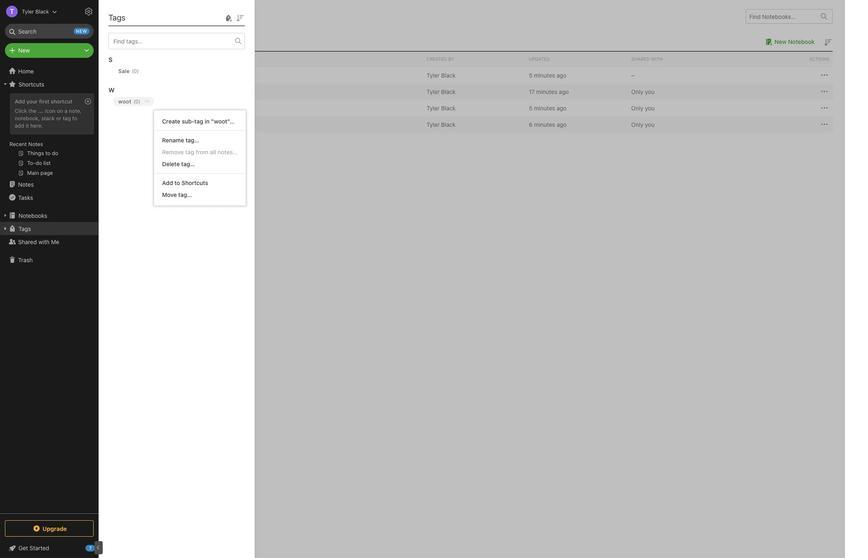 Task type: vqa. For each thing, say whether or not it's contained in the screenshot.
SUB-
yes



Task type: describe. For each thing, give the bounding box(es) containing it.
row group inside notebooks element
[[111, 67, 833, 133]]

shared with me link
[[0, 235, 98, 249]]

5 minutes ago for only you
[[529, 105, 567, 112]]

to-do list button
[[135, 120, 172, 129]]

minutes for first notebook row at the top
[[534, 72, 555, 79]]

delete tag…
[[162, 161, 195, 168]]

you for 6 minutes ago
[[645, 121, 655, 128]]

create new tag image
[[224, 13, 233, 23]]

rename tag… link
[[154, 134, 246, 146]]

black for "things to do" row
[[441, 105, 456, 112]]

1 horizontal spatial tag
[[185, 149, 194, 156]]

notebook for first notebook
[[149, 72, 175, 79]]

created by
[[427, 56, 454, 62]]

tyler black inside field
[[22, 8, 49, 15]]

add to shortcuts
[[162, 180, 208, 187]]

add to shortcuts link
[[154, 177, 246, 189]]

5 for only you
[[529, 105, 533, 112]]

shortcuts button
[[0, 78, 98, 91]]

dropdown list menu
[[154, 115, 246, 201]]

5 for –
[[529, 72, 533, 79]]

sort options image
[[235, 13, 245, 23]]

tasks button
[[0, 191, 98, 204]]

trash link
[[0, 254, 98, 267]]

group inside 'tree'
[[0, 91, 98, 181]]

notebook,
[[15, 115, 40, 122]]

Find tags… text field
[[109, 36, 235, 47]]

shortcut
[[51, 98, 72, 105]]

expand tags image
[[2, 226, 9, 232]]

black for first notebook row at the top
[[441, 72, 456, 79]]

recent notes
[[9, 141, 43, 148]]

17
[[529, 88, 535, 95]]

notebooks element
[[99, 0, 845, 559]]

expand notebooks image
[[2, 212, 9, 219]]

w
[[108, 86, 115, 94]]

notebooks inside 'tree'
[[18, 212, 47, 219]]

your
[[26, 98, 38, 105]]

17 minutes ago
[[529, 88, 569, 95]]

to-do list 3 element
[[147, 121, 172, 128]]

2 horizontal spatial tag
[[194, 118, 203, 125]]

new notebook button
[[763, 37, 815, 47]]

0 for sale
[[134, 68, 137, 74]]

actions
[[810, 56, 830, 62]]

"woot"…
[[211, 118, 235, 125]]

black for to-do list row
[[441, 121, 456, 128]]

new
[[76, 28, 87, 34]]

from
[[196, 149, 208, 156]]

sale
[[118, 68, 130, 74]]

tree containing home
[[0, 65, 99, 514]]

tyler inside field
[[22, 8, 34, 15]]

things to do button
[[135, 103, 180, 113]]

home link
[[0, 65, 99, 78]]

notes link
[[0, 178, 98, 191]]

ago for "things to do" row
[[557, 105, 567, 112]]

stack
[[41, 115, 55, 122]]

tag inside the icon on a note, notebook, stack or tag to add it here.
[[63, 115, 71, 122]]

home
[[18, 68, 34, 75]]

shared
[[18, 239, 37, 246]]

delete
[[162, 161, 180, 168]]

delete tag… link
[[154, 158, 246, 170]]

actions button
[[731, 52, 833, 67]]

tyler for to-do list row
[[427, 121, 440, 128]]

6 minutes ago
[[529, 121, 567, 128]]

to-do list row
[[111, 116, 833, 133]]

new for new
[[18, 47, 30, 54]]

all
[[210, 149, 216, 156]]

things to do 2 element
[[147, 105, 180, 112]]

shared with button
[[628, 52, 731, 67]]

click
[[15, 108, 27, 114]]

add
[[15, 122, 24, 129]]

move tag… link
[[154, 189, 246, 201]]

Account field
[[0, 3, 57, 20]]

tags inside tags button
[[18, 225, 31, 232]]

add your first shortcut
[[15, 98, 72, 105]]

you for 5 minutes ago
[[645, 105, 655, 112]]

shared with
[[632, 56, 663, 62]]

to-do list
[[147, 121, 172, 128]]

updated
[[529, 56, 550, 62]]

me
[[51, 239, 59, 246]]

you for 17 minutes ago
[[645, 88, 655, 95]]

minutes for to-do list row
[[534, 121, 555, 128]]

get started
[[18, 545, 49, 552]]

a
[[65, 108, 68, 114]]

first notebook row
[[111, 67, 833, 83]]

new button
[[5, 43, 94, 58]]

to inside the icon on a note, notebook, stack or tag to add it here.
[[72, 115, 77, 122]]

rename tag…
[[162, 137, 199, 144]]

5 minutes ago for –
[[529, 72, 567, 79]]

first notebook
[[136, 72, 175, 79]]

tags button
[[0, 222, 98, 235]]

row group containing s
[[108, 49, 252, 119]]

title button
[[111, 52, 423, 67]]

remove tag from all notes… link
[[154, 146, 246, 158]]

created by button
[[423, 52, 526, 67]]

tyler black for main page row
[[427, 88, 456, 95]]

6
[[529, 121, 533, 128]]

title
[[114, 56, 127, 62]]

...
[[38, 108, 44, 114]]

first
[[39, 98, 49, 105]]

tyler black for "things to do" row
[[427, 105, 456, 112]]

woot ( 0 )
[[118, 98, 140, 105]]



Task type: locate. For each thing, give the bounding box(es) containing it.
black inside field
[[35, 8, 49, 15]]

new for new notebook
[[775, 38, 787, 45]]

0 horizontal spatial tag
[[63, 115, 71, 122]]

new up actions button
[[775, 38, 787, 45]]

1 vertical spatial shortcuts
[[182, 180, 208, 187]]

tyler for "things to do" row
[[427, 105, 440, 112]]

5 inside "things to do" row
[[529, 105, 533, 112]]

the
[[28, 108, 37, 114]]

tag… for move tag…
[[178, 192, 192, 199]]

tag… for rename tag…
[[186, 137, 199, 144]]

upgrade button
[[5, 521, 94, 538]]

1 vertical spatial to
[[72, 115, 77, 122]]

ago inside "things to do" row
[[557, 105, 567, 112]]

0 vertical spatial notebooks
[[111, 12, 150, 21]]

1 vertical spatial do
[[156, 121, 163, 128]]

tyler
[[22, 8, 34, 15], [427, 72, 440, 79], [427, 88, 440, 95], [427, 105, 440, 112], [427, 121, 440, 128]]

0 vertical spatial new
[[775, 38, 787, 45]]

black up 'search' text box
[[35, 8, 49, 15]]

tag… down remove tag from all notes… link
[[181, 161, 195, 168]]

create sub-tag in "woot"… link
[[154, 115, 246, 127]]

0 horizontal spatial to
[[72, 115, 77, 122]]

tag… inside delete tag… link
[[181, 161, 195, 168]]

1 horizontal spatial new
[[775, 38, 787, 45]]

5 up 17
[[529, 72, 533, 79]]

tyler black inside first notebook row
[[427, 72, 456, 79]]

you inside "things to do" row
[[645, 105, 655, 112]]

1 horizontal spatial do
[[173, 105, 180, 112]]

minutes inside "things to do" row
[[534, 105, 555, 112]]

recent
[[9, 141, 27, 148]]

( right sale
[[132, 68, 134, 74]]

shared
[[632, 56, 650, 62]]

here.
[[30, 122, 43, 129]]

1 vertical spatial tag…
[[181, 161, 195, 168]]

tree
[[0, 65, 99, 514]]

–
[[632, 72, 635, 79]]

1 vertical spatial notebooks
[[18, 212, 47, 219]]

things to do
[[147, 105, 180, 112]]

notebook up actions
[[788, 38, 815, 45]]

woot row
[[108, 95, 252, 119]]

do up the create
[[173, 105, 180, 112]]

tags up shared
[[18, 225, 31, 232]]

tag left in in the top of the page
[[194, 118, 203, 125]]

ago right the 6
[[557, 121, 567, 128]]

new up 'home'
[[18, 47, 30, 54]]

1 vertical spatial notebook
[[149, 72, 175, 79]]

(
[[132, 68, 134, 74], [134, 98, 135, 105]]

you inside main page row
[[645, 88, 655, 95]]

you inside to-do list row
[[645, 121, 655, 128]]

Sort field
[[235, 13, 245, 23]]

notes right recent
[[28, 141, 43, 148]]

tag left from in the top left of the page
[[185, 149, 194, 156]]

1 vertical spatial (
[[134, 98, 135, 105]]

black down first notebook row at the top
[[441, 88, 456, 95]]

tags
[[108, 13, 125, 22], [18, 225, 31, 232]]

to inside button
[[166, 105, 172, 112]]

shortcuts inside button
[[18, 81, 44, 88]]

to down note,
[[72, 115, 77, 122]]

tag… inside rename tag… link
[[186, 137, 199, 144]]

tag
[[63, 115, 71, 122], [194, 118, 203, 125], [185, 149, 194, 156]]

5 minutes ago up 6 minutes ago
[[529, 105, 567, 112]]

only you for 17 minutes ago
[[632, 88, 655, 95]]

minutes inside to-do list row
[[534, 121, 555, 128]]

row group containing first notebook
[[111, 67, 833, 133]]

tyler black inside main page row
[[427, 88, 456, 95]]

do inside row
[[173, 105, 180, 112]]

new inside button
[[775, 38, 787, 45]]

with
[[651, 56, 663, 62]]

new inside "popup button"
[[18, 47, 30, 54]]

black for main page row
[[441, 88, 456, 95]]

) right woot
[[139, 98, 140, 105]]

1 vertical spatial 5
[[529, 105, 533, 112]]

0 vertical spatial do
[[173, 105, 180, 112]]

1 vertical spatial add
[[162, 180, 173, 187]]

add for add your first shortcut
[[15, 98, 25, 105]]

tag…
[[186, 137, 199, 144], [181, 161, 195, 168], [178, 192, 192, 199]]

0 vertical spatial 5
[[529, 72, 533, 79]]

2 vertical spatial to
[[175, 180, 180, 187]]

2 only you from the top
[[632, 105, 655, 112]]

ago for first notebook row at the top
[[557, 72, 567, 79]]

only for 17 minutes ago
[[632, 88, 644, 95]]

tyler inside first notebook row
[[427, 72, 440, 79]]

notebooks down tasks
[[18, 212, 47, 219]]

black inside first notebook row
[[441, 72, 456, 79]]

5 minutes ago inside "things to do" row
[[529, 105, 567, 112]]

Help and Learning task checklist field
[[0, 542, 99, 556]]

tasks
[[18, 194, 33, 201]]

2 horizontal spatial to
[[175, 180, 180, 187]]

0 vertical spatial (
[[132, 68, 134, 74]]

0
[[134, 68, 137, 74], [135, 98, 139, 105]]

1 only from the top
[[632, 88, 644, 95]]

1 vertical spatial 0
[[135, 98, 139, 105]]

it
[[26, 122, 29, 129]]

0 vertical spatial tag…
[[186, 137, 199, 144]]

ago inside main page row
[[559, 88, 569, 95]]

shortcuts up move tag… link
[[182, 180, 208, 187]]

add up click
[[15, 98, 25, 105]]

0 for woot
[[135, 98, 139, 105]]

ago right 17
[[559, 88, 569, 95]]

to inside dropdown list menu
[[175, 180, 180, 187]]

things to do row
[[111, 100, 833, 116]]

0 vertical spatial tags
[[108, 13, 125, 22]]

1 horizontal spatial shortcuts
[[182, 180, 208, 187]]

do left list
[[156, 121, 163, 128]]

first
[[136, 72, 148, 79]]

ago for to-do list row
[[557, 121, 567, 128]]

main page row
[[111, 83, 833, 100]]

notes up tasks
[[18, 181, 34, 188]]

group containing add your first shortcut
[[0, 91, 98, 181]]

0 vertical spatial )
[[137, 68, 139, 74]]

minutes up 6 minutes ago
[[534, 105, 555, 112]]

woot
[[118, 98, 131, 105]]

group
[[0, 91, 98, 181]]

tag… for delete tag…
[[181, 161, 195, 168]]

tyler black for first notebook row at the top
[[427, 72, 456, 79]]

in
[[205, 118, 210, 125]]

( inside woot ( 0 )
[[134, 98, 135, 105]]

2 vertical spatial you
[[645, 121, 655, 128]]

0 horizontal spatial do
[[156, 121, 163, 128]]

tyler inside "things to do" row
[[427, 105, 440, 112]]

sale ( 0 )
[[118, 68, 139, 74]]

tyler black inside "things to do" row
[[427, 105, 456, 112]]

minutes for "things to do" row
[[534, 105, 555, 112]]

to for things
[[166, 105, 172, 112]]

tyler inside to-do list row
[[427, 121, 440, 128]]

notebooks link
[[0, 209, 98, 222]]

settings image
[[84, 7, 94, 16]]

1 vertical spatial tags
[[18, 225, 31, 232]]

notebook
[[115, 38, 143, 45]]

notebook
[[788, 38, 815, 45], [149, 72, 175, 79]]

0 vertical spatial only
[[632, 88, 644, 95]]

1 only you from the top
[[632, 88, 655, 95]]

0 vertical spatial add
[[15, 98, 25, 105]]

by
[[449, 56, 454, 62]]

( right woot
[[134, 98, 135, 105]]

or
[[56, 115, 61, 122]]

Find Notebooks… text field
[[746, 10, 816, 23]]

3 you from the top
[[645, 121, 655, 128]]

black inside main page row
[[441, 88, 456, 95]]

black down "things to do" row
[[441, 121, 456, 128]]

1 vertical spatial you
[[645, 105, 655, 112]]

sub-
[[182, 118, 194, 125]]

1 horizontal spatial notebooks
[[111, 12, 150, 21]]

ago for main page row
[[559, 88, 569, 95]]

1 horizontal spatial notebook
[[788, 38, 815, 45]]

minutes for main page row
[[537, 88, 558, 95]]

only you inside "things to do" row
[[632, 105, 655, 112]]

0 right sale
[[134, 68, 137, 74]]

0 horizontal spatial notebooks
[[18, 212, 47, 219]]

2 you from the top
[[645, 105, 655, 112]]

( inside sale ( 0 )
[[132, 68, 134, 74]]

3 only you from the top
[[632, 121, 655, 128]]

updated button
[[526, 52, 628, 67]]

new search field
[[11, 24, 90, 39]]

black inside "things to do" row
[[441, 105, 456, 112]]

only for 6 minutes ago
[[632, 121, 644, 128]]

ago up 17 minutes ago
[[557, 72, 567, 79]]

tag… inside move tag… link
[[178, 192, 192, 199]]

minutes right 17
[[537, 88, 558, 95]]

row group
[[108, 49, 252, 119], [111, 67, 833, 133]]

1 vertical spatial 5 minutes ago
[[529, 105, 567, 112]]

add for add to shortcuts
[[162, 180, 173, 187]]

get
[[18, 545, 28, 552]]

ago down 17 minutes ago
[[557, 105, 567, 112]]

icon on a note, notebook, stack or tag to add it here.
[[15, 108, 82, 129]]

shared with me
[[18, 239, 59, 246]]

) for woot
[[139, 98, 140, 105]]

only you for 6 minutes ago
[[632, 121, 655, 128]]

on
[[57, 108, 63, 114]]

( for sale
[[132, 68, 134, 74]]

1 notebook
[[111, 38, 143, 45]]

0 horizontal spatial notebook
[[149, 72, 175, 79]]

)
[[137, 68, 139, 74], [139, 98, 140, 105]]

ago inside first notebook row
[[557, 72, 567, 79]]

) right sale
[[137, 68, 139, 74]]

created
[[427, 56, 447, 62]]

0 horizontal spatial add
[[15, 98, 25, 105]]

create
[[162, 118, 180, 125]]

1 vertical spatial only you
[[632, 105, 655, 112]]

7
[[89, 546, 92, 552]]

tyler black for to-do list row
[[427, 121, 456, 128]]

notes
[[28, 141, 43, 148], [18, 181, 34, 188]]

0 vertical spatial notebook
[[788, 38, 815, 45]]

to up move tag…
[[175, 180, 180, 187]]

click to collapse image
[[96, 544, 102, 554]]

s
[[108, 56, 112, 63]]

ago inside to-do list row
[[557, 121, 567, 128]]

do inside row
[[156, 121, 163, 128]]

) inside sale ( 0 )
[[137, 68, 139, 74]]

tyler black inside to-do list row
[[427, 121, 456, 128]]

5 minutes ago inside first notebook row
[[529, 72, 567, 79]]

5 minutes ago up 17 minutes ago
[[529, 72, 567, 79]]

tyler black
[[22, 8, 49, 15], [427, 72, 456, 79], [427, 88, 456, 95], [427, 105, 456, 112], [427, 121, 456, 128]]

you
[[645, 88, 655, 95], [645, 105, 655, 112], [645, 121, 655, 128]]

0 horizontal spatial tags
[[18, 225, 31, 232]]

1 vertical spatial only
[[632, 105, 644, 112]]

2 5 minutes ago from the top
[[529, 105, 567, 112]]

only inside "things to do" row
[[632, 105, 644, 112]]

0 inside sale ( 0 )
[[134, 68, 137, 74]]

2 vertical spatial only
[[632, 121, 644, 128]]

minutes inside main page row
[[537, 88, 558, 95]]

0 vertical spatial you
[[645, 88, 655, 95]]

1 horizontal spatial add
[[162, 180, 173, 187]]

0 inside woot ( 0 )
[[135, 98, 139, 105]]

black down main page row
[[441, 105, 456, 112]]

create sub-tag in "woot"…
[[162, 118, 235, 125]]

notebook inside new notebook button
[[788, 38, 815, 45]]

tyler for first notebook row at the top
[[427, 72, 440, 79]]

arrow image
[[114, 70, 124, 80]]

tags up the 1 on the top of the page
[[108, 13, 125, 22]]

2 vertical spatial only you
[[632, 121, 655, 128]]

tag… down add to shortcuts
[[178, 192, 192, 199]]

tag… up remove tag from all notes…
[[186, 137, 199, 144]]

0 vertical spatial shortcuts
[[18, 81, 44, 88]]

new notebook
[[775, 38, 815, 45]]

started
[[30, 545, 49, 552]]

1 5 from the top
[[529, 72, 533, 79]]

2 5 from the top
[[529, 105, 533, 112]]

5 inside first notebook row
[[529, 72, 533, 79]]

remove
[[162, 149, 184, 156]]

notebooks up notebook
[[111, 12, 150, 21]]

only inside main page row
[[632, 88, 644, 95]]

shortcuts down 'home'
[[18, 81, 44, 88]]

3 only from the top
[[632, 121, 644, 128]]

5 up the 6
[[529, 105, 533, 112]]

( for woot
[[134, 98, 135, 105]]

shortcuts
[[18, 81, 44, 88], [182, 180, 208, 187]]

) inside woot ( 0 )
[[139, 98, 140, 105]]

only you inside main page row
[[632, 88, 655, 95]]

note,
[[69, 108, 82, 114]]

minutes down updated
[[534, 72, 555, 79]]

to right things
[[166, 105, 172, 112]]

0 vertical spatial to
[[166, 105, 172, 112]]

with
[[38, 239, 50, 246]]

0 vertical spatial 0
[[134, 68, 137, 74]]

notebook inside 'first notebook' button
[[149, 72, 175, 79]]

2 vertical spatial tag…
[[178, 192, 192, 199]]

upgrade
[[42, 526, 67, 533]]

notes…
[[218, 149, 238, 156]]

move
[[162, 192, 177, 199]]

0 horizontal spatial new
[[18, 47, 30, 54]]

1 vertical spatial new
[[18, 47, 30, 54]]

only you for 5 minutes ago
[[632, 105, 655, 112]]

minutes inside first notebook row
[[534, 72, 555, 79]]

to-
[[147, 121, 156, 128]]

move tag…
[[162, 192, 192, 199]]

Tag actions field
[[140, 97, 154, 106]]

tag down a
[[63, 115, 71, 122]]

only for 5 minutes ago
[[632, 105, 644, 112]]

black down by
[[441, 72, 456, 79]]

add up move
[[162, 180, 173, 187]]

shortcuts inside dropdown list menu
[[182, 180, 208, 187]]

1 horizontal spatial tags
[[108, 13, 125, 22]]

0 vertical spatial notes
[[28, 141, 43, 148]]

1 vertical spatial )
[[139, 98, 140, 105]]

first notebook button
[[124, 70, 187, 80]]

only you
[[632, 88, 655, 95], [632, 105, 655, 112], [632, 121, 655, 128]]

notebook for new notebook
[[788, 38, 815, 45]]

only you inside to-do list row
[[632, 121, 655, 128]]

0 vertical spatial only you
[[632, 88, 655, 95]]

0 vertical spatial 5 minutes ago
[[529, 72, 567, 79]]

1 5 minutes ago from the top
[[529, 72, 567, 79]]

rename
[[162, 137, 184, 144]]

1 vertical spatial notes
[[18, 181, 34, 188]]

Search text field
[[11, 24, 88, 39]]

minutes right the 6
[[534, 121, 555, 128]]

1 you from the top
[[645, 88, 655, 95]]

to for add
[[175, 180, 180, 187]]

new
[[775, 38, 787, 45], [18, 47, 30, 54]]

tyler for main page row
[[427, 88, 440, 95]]

black inside to-do list row
[[441, 121, 456, 128]]

0 left tag actions field
[[135, 98, 139, 105]]

add inside dropdown list menu
[[162, 180, 173, 187]]

1 horizontal spatial to
[[166, 105, 172, 112]]

click the ...
[[15, 108, 44, 114]]

2 only from the top
[[632, 105, 644, 112]]

things
[[147, 105, 165, 112]]

) for sale
[[137, 68, 139, 74]]

trash
[[18, 257, 33, 264]]

icon
[[45, 108, 55, 114]]

tyler inside main page row
[[427, 88, 440, 95]]

list
[[164, 121, 172, 128]]

ago
[[557, 72, 567, 79], [559, 88, 569, 95], [557, 105, 567, 112], [557, 121, 567, 128]]

notebook right "first"
[[149, 72, 175, 79]]

only inside to-do list row
[[632, 121, 644, 128]]

0 horizontal spatial shortcuts
[[18, 81, 44, 88]]

5
[[529, 72, 533, 79], [529, 105, 533, 112]]



